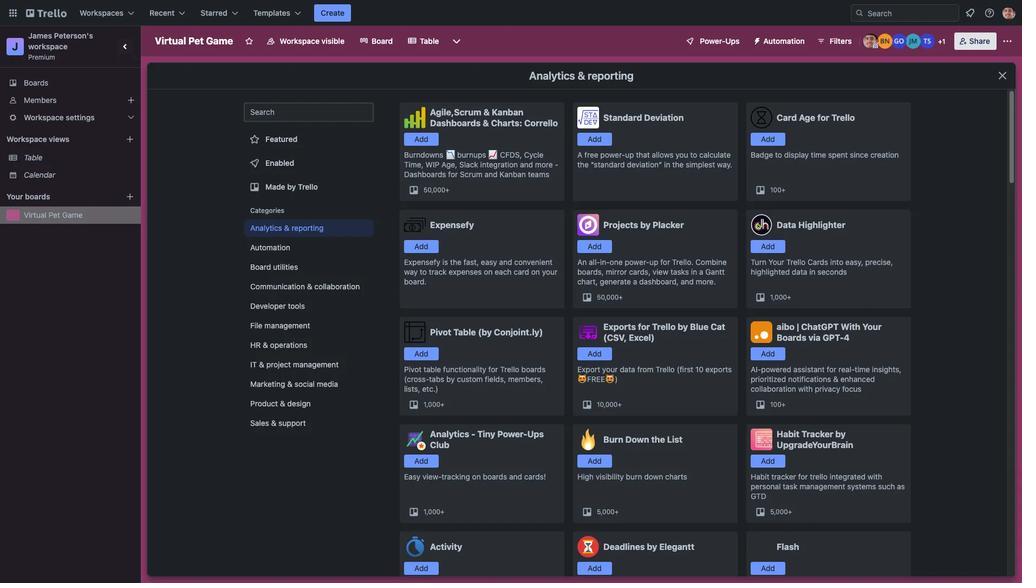 Task type: locate. For each thing, give the bounding box(es) containing it.
ai-
[[751, 365, 762, 374]]

virtual down the recent 'popup button'
[[155, 35, 186, 47]]

2 vertical spatial 1,000
[[424, 508, 441, 516]]

by inside exports for trello by blue cat (csv, excel)
[[678, 322, 688, 332]]

100 down 'prioritized'
[[771, 400, 782, 409]]

communication & collaboration
[[250, 282, 360, 291]]

since
[[850, 150, 869, 159]]

add button up burndowns
[[404, 133, 439, 146]]

power- left sm "icon"
[[700, 36, 726, 46]]

agile,scrum & kanban dashboards & charts: corrello
[[430, 107, 558, 128]]

0 vertical spatial data
[[792, 267, 808, 276]]

templates button
[[247, 4, 308, 22]]

table link
[[402, 33, 446, 50], [24, 152, 134, 163]]

and up each
[[499, 257, 512, 267]]

0 horizontal spatial pet
[[49, 210, 60, 219]]

burn down the list
[[604, 435, 683, 444]]

cards,
[[629, 267, 651, 276]]

1,000 for pivot table (by conjoint.ly)
[[424, 400, 441, 409]]

0 horizontal spatial boards
[[25, 192, 50, 201]]

analytics inside 'link'
[[250, 223, 282, 232]]

analytics up club
[[430, 429, 469, 439]]

1 horizontal spatial time
[[855, 365, 870, 374]]

Search field
[[864, 5, 959, 21]]

by left blue
[[678, 322, 688, 332]]

100 for card age for trello
[[771, 186, 782, 194]]

10,000 +
[[597, 400, 622, 409]]

by right tabs
[[447, 374, 455, 384]]

😻free😻)
[[578, 374, 618, 384]]

1 vertical spatial your
[[769, 257, 785, 267]]

+ down age,
[[446, 186, 450, 194]]

"standard
[[591, 160, 625, 169]]

0 horizontal spatial pivot
[[404, 365, 422, 374]]

+ down 😻free😻)
[[618, 400, 622, 409]]

0 vertical spatial power-
[[601, 150, 625, 159]]

0 vertical spatial james peterson (jamespeterson93) image
[[1003, 7, 1016, 20]]

in inside 'a free power-up that allows you to calculate the "standard deviation" in the simplest way.'
[[664, 160, 671, 169]]

board.
[[404, 277, 427, 286]]

0 vertical spatial power-
[[700, 36, 726, 46]]

1 horizontal spatial reporting
[[588, 69, 634, 82]]

pivot table functionality for trello boards (cross-tabs by custom fields, members, lists, etc.)
[[404, 365, 546, 393]]

by inside habit tracker by upgradeyourbrain
[[836, 429, 846, 439]]

time up enhanced
[[855, 365, 870, 374]]

tracker
[[802, 429, 834, 439]]

power- inside "button"
[[700, 36, 726, 46]]

0 vertical spatial reporting
[[588, 69, 634, 82]]

add button up export
[[578, 347, 612, 360]]

0 vertical spatial 1,000
[[771, 293, 787, 301]]

back to home image
[[26, 4, 67, 22]]

1 vertical spatial 100
[[771, 400, 782, 409]]

1 horizontal spatial boards
[[777, 333, 807, 342]]

1,000 + down view-
[[424, 508, 445, 516]]

add for pivot table (by conjoint.ly)
[[415, 349, 429, 358]]

dashboards down agile,scrum
[[430, 118, 481, 128]]

automation inside button
[[764, 36, 805, 46]]

0 horizontal spatial table link
[[24, 152, 134, 163]]

1 vertical spatial analytics & reporting
[[250, 223, 324, 232]]

to inside expensefy is the fast, easy and convenient way to track expenses on each card on your board.
[[420, 267, 427, 276]]

100
[[771, 186, 782, 194], [771, 400, 782, 409]]

50,000 + for projects by placker
[[597, 293, 623, 301]]

board utilities
[[250, 262, 298, 271]]

data inside 'export your data from trello (first 10 exports 😻free😻)'
[[620, 365, 636, 374]]

habit up personal
[[751, 472, 770, 481]]

2 5,000 + from the left
[[771, 508, 792, 516]]

burn
[[604, 435, 624, 444]]

boards down "analytics - tiny power-ups club"
[[483, 472, 507, 481]]

+ for by
[[618, 400, 622, 409]]

power- up cards,
[[625, 257, 650, 267]]

up left that
[[625, 150, 634, 159]]

habit inside habit tracker for trello integrated with personal task management systems such as gtd
[[751, 472, 770, 481]]

gpt-
[[823, 333, 844, 342]]

0 vertical spatial 50,000
[[424, 186, 446, 194]]

james peterson (jamespeterson93) image right open information menu 'icon'
[[1003, 7, 1016, 20]]

a
[[700, 267, 704, 276], [633, 277, 637, 286]]

+ up activity
[[441, 508, 445, 516]]

+ down task
[[788, 508, 792, 516]]

by right tracker
[[836, 429, 846, 439]]

notifications
[[788, 374, 832, 384]]

1 horizontal spatial automation
[[764, 36, 805, 46]]

data left from
[[620, 365, 636, 374]]

100 +
[[771, 186, 786, 194], [771, 400, 786, 409]]

into
[[831, 257, 844, 267]]

habit for habit tracker for trello integrated with personal task management systems such as gtd
[[751, 472, 770, 481]]

0 horizontal spatial your
[[7, 192, 23, 201]]

1,000 +
[[771, 293, 791, 301], [424, 400, 445, 409], [424, 508, 445, 516]]

1 horizontal spatial with
[[868, 472, 883, 481]]

0 horizontal spatial your
[[542, 267, 558, 276]]

0 vertical spatial management
[[265, 321, 310, 330]]

projects by placker
[[604, 220, 684, 230]]

create button
[[314, 4, 351, 22]]

2 5,000 from the left
[[771, 508, 788, 516]]

utilities
[[273, 262, 298, 271]]

kanban up "charts:"
[[492, 107, 524, 117]]

1 vertical spatial time
[[855, 365, 870, 374]]

10
[[696, 365, 704, 374]]

game
[[206, 35, 233, 47], [62, 210, 83, 219]]

add for agile,scrum & kanban dashboards & charts: corrello
[[415, 134, 429, 144]]

easy view-tracking on boards and cards!
[[404, 472, 546, 481]]

0 horizontal spatial virtual
[[24, 210, 47, 219]]

search image
[[856, 9, 864, 17]]

5,000 + down task
[[771, 508, 792, 516]]

0 vertical spatial pet
[[188, 35, 204, 47]]

communication & collaboration link
[[244, 278, 374, 295]]

add button down activity
[[404, 562, 439, 575]]

members
[[24, 95, 57, 105]]

create a view image
[[126, 135, 134, 144]]

2 vertical spatial table
[[454, 327, 476, 337]]

habit tracker by upgradeyourbrain
[[777, 429, 854, 450]]

0 vertical spatial 100
[[771, 186, 782, 194]]

card
[[777, 113, 797, 122]]

+ for with
[[782, 400, 786, 409]]

1,000 for data highlighter
[[771, 293, 787, 301]]

0 horizontal spatial reporting
[[292, 223, 324, 232]]

trello left cards
[[787, 257, 806, 267]]

1 horizontal spatial 5,000 +
[[771, 508, 792, 516]]

1 vertical spatial up
[[650, 257, 659, 267]]

in
[[664, 160, 671, 169], [691, 267, 697, 276], [810, 267, 816, 276]]

+ up deadlines
[[615, 508, 619, 516]]

collaboration inside the ai-powered assistant for real-time insights, prioritized notifications & enhanced collaboration with privacy focus
[[751, 384, 797, 393]]

1,000 + for pivot table (by conjoint.ly)
[[424, 400, 445, 409]]

power- up "standard
[[601, 150, 625, 159]]

analytics up corrello
[[529, 69, 575, 82]]

50,000 down the wip
[[424, 186, 446, 194]]

10,000
[[597, 400, 618, 409]]

your boards with 1 items element
[[7, 190, 109, 203]]

1 5,000 + from the left
[[597, 508, 619, 516]]

virtual pet game inside virtual pet game link
[[24, 210, 83, 219]]

1 100 + from the top
[[771, 186, 786, 194]]

from
[[638, 365, 654, 374]]

and inside expensefy is the fast, easy and convenient way to track expenses on each card on your board.
[[499, 257, 512, 267]]

habit inside habit tracker by upgradeyourbrain
[[777, 429, 800, 439]]

board right visible on the left
[[372, 36, 393, 46]]

1 vertical spatial 50,000 +
[[597, 293, 623, 301]]

1,000 down highlighted
[[771, 293, 787, 301]]

add button up tracker
[[751, 455, 786, 468]]

📉
[[446, 150, 455, 159]]

add
[[415, 134, 429, 144], [588, 134, 602, 144], [761, 134, 775, 144], [415, 242, 429, 251], [588, 242, 602, 251], [761, 242, 775, 251], [415, 349, 429, 358], [588, 349, 602, 358], [761, 349, 775, 358], [415, 456, 429, 465], [588, 456, 602, 465], [761, 456, 775, 465], [415, 564, 429, 573], [588, 564, 602, 573], [761, 564, 775, 573]]

james peterson (jamespeterson93) image
[[1003, 7, 1016, 20], [864, 34, 879, 49]]

0 vertical spatial dashboards
[[430, 118, 481, 128]]

Search text field
[[244, 102, 374, 122]]

game down your boards with 1 items element at top left
[[62, 210, 83, 219]]

add for flash
[[761, 564, 775, 573]]

ups up cards!
[[528, 429, 544, 439]]

5,000 + down the visibility
[[597, 508, 619, 516]]

1 100 from the top
[[771, 186, 782, 194]]

1 horizontal spatial to
[[691, 150, 698, 159]]

1 vertical spatial pivot
[[404, 365, 422, 374]]

workspace for workspace views
[[7, 134, 47, 144]]

board for board utilities
[[250, 262, 271, 271]]

1 vertical spatial power-
[[625, 257, 650, 267]]

1 vertical spatial board
[[250, 262, 271, 271]]

integration
[[480, 160, 518, 169]]

pet down your boards with 1 items element at top left
[[49, 210, 60, 219]]

0 vertical spatial ups
[[726, 36, 740, 46]]

functionality
[[443, 365, 487, 374]]

time,
[[404, 160, 424, 169]]

trello right from
[[656, 365, 675, 374]]

burn
[[626, 472, 642, 481]]

ups inside "button"
[[726, 36, 740, 46]]

in down allows
[[664, 160, 671, 169]]

with
[[841, 322, 861, 332]]

add for deadlines by elegantt
[[588, 564, 602, 573]]

0 horizontal spatial with
[[799, 384, 813, 393]]

expenses
[[449, 267, 482, 276]]

james
[[28, 31, 52, 40]]

2 horizontal spatial table
[[454, 327, 476, 337]]

5,000 + for burn down the list
[[597, 508, 619, 516]]

0 vertical spatial collaboration
[[315, 282, 360, 291]]

1 horizontal spatial pet
[[188, 35, 204, 47]]

📈
[[488, 150, 498, 159]]

product
[[250, 399, 278, 408]]

1 vertical spatial boards
[[777, 333, 807, 342]]

in inside an all-in-one power-up for trello. combine boards, mirror cards, view tasks in a gantt chart, generate a dashboard, and more.
[[691, 267, 697, 276]]

upgradeyourbrain
[[777, 440, 854, 450]]

1 horizontal spatial boards
[[483, 472, 507, 481]]

and
[[520, 160, 533, 169], [485, 170, 498, 179], [499, 257, 512, 267], [681, 277, 694, 286], [509, 472, 522, 481]]

100 + up data
[[771, 186, 786, 194]]

1 vertical spatial with
[[868, 472, 883, 481]]

analytics & reporting link
[[244, 219, 374, 237]]

your inside your boards with 1 items element
[[7, 192, 23, 201]]

1 horizontal spatial power-
[[700, 36, 726, 46]]

50,000 + down generate
[[597, 293, 623, 301]]

create
[[321, 8, 345, 17]]

1 vertical spatial 1,000
[[424, 400, 441, 409]]

for
[[818, 113, 830, 122], [448, 170, 458, 179], [661, 257, 670, 267], [638, 322, 650, 332], [489, 365, 498, 374], [827, 365, 837, 374], [799, 472, 808, 481]]

0 vertical spatial workspace
[[280, 36, 320, 46]]

developer
[[250, 301, 286, 311]]

2 horizontal spatial in
[[810, 267, 816, 276]]

product & design link
[[244, 395, 374, 412]]

0 horizontal spatial in
[[664, 160, 671, 169]]

cat
[[711, 322, 726, 332]]

add button for flash
[[751, 562, 786, 575]]

data highlighter
[[777, 220, 846, 230]]

trello inside pivot table functionality for trello boards (cross-tabs by custom fields, members, lists, etc.)
[[500, 365, 520, 374]]

5,000 + for habit tracker by upgradeyourbrain
[[771, 508, 792, 516]]

analytics down categories
[[250, 223, 282, 232]]

workspace left views
[[7, 134, 47, 144]]

trello down enabled link
[[298, 182, 318, 191]]

tasks
[[671, 267, 689, 276]]

management inside habit tracker for trello integrated with personal task management systems such as gtd
[[800, 482, 846, 491]]

table link up the calendar link
[[24, 152, 134, 163]]

add for analytics - tiny power-ups club
[[415, 456, 429, 465]]

0 vertical spatial kanban
[[492, 107, 524, 117]]

up up view
[[650, 257, 659, 267]]

with down notifications
[[799, 384, 813, 393]]

data right highlighted
[[792, 267, 808, 276]]

board for board
[[372, 36, 393, 46]]

1 vertical spatial kanban
[[500, 170, 526, 179]]

this member is an admin of this board. image
[[873, 44, 878, 49]]

1 horizontal spatial data
[[792, 267, 808, 276]]

+ for conjoint.ly)
[[441, 400, 445, 409]]

virtual pet game down starred
[[155, 35, 233, 47]]

1,000 + down highlighted
[[771, 293, 791, 301]]

workspace inside button
[[280, 36, 320, 46]]

by left 'placker'
[[641, 220, 651, 230]]

tabs
[[429, 374, 445, 384]]

5,000 down task
[[771, 508, 788, 516]]

+ down 'prioritized'
[[782, 400, 786, 409]]

time left spent
[[811, 150, 827, 159]]

1 vertical spatial table link
[[24, 152, 134, 163]]

chart,
[[578, 277, 598, 286]]

boards link
[[0, 74, 141, 92]]

1 vertical spatial table
[[24, 153, 43, 162]]

file management link
[[244, 317, 374, 334]]

+ for list
[[615, 508, 619, 516]]

the inside expensefy is the fast, easy and convenient way to track expenses on each card on your board.
[[450, 257, 462, 267]]

1 vertical spatial analytics
[[250, 223, 282, 232]]

up inside 'a free power-up that allows you to calculate the "standard deviation" in the simplest way.'
[[625, 150, 634, 159]]

add button up way
[[404, 240, 439, 253]]

2 horizontal spatial your
[[863, 322, 882, 332]]

boards down aibo
[[777, 333, 807, 342]]

power-
[[700, 36, 726, 46], [498, 429, 528, 439]]

workspace left visible on the left
[[280, 36, 320, 46]]

corrello
[[525, 118, 558, 128]]

expensefy up is
[[430, 220, 474, 230]]

0 vertical spatial with
[[799, 384, 813, 393]]

custom
[[457, 374, 483, 384]]

expensefy inside expensefy is the fast, easy and convenient way to track expenses on each card on your board.
[[404, 257, 441, 267]]

add for habit tracker by upgradeyourbrain
[[761, 456, 775, 465]]

add button for aibo | chatgpt with your boards via gpt-4
[[751, 347, 786, 360]]

in inside turn your trello cards into easy, precise, highlighted data in seconds
[[810, 267, 816, 276]]

your inside expensefy is the fast, easy and convenient way to track expenses on each card on your board.
[[542, 267, 558, 276]]

workspace inside dropdown button
[[24, 113, 64, 122]]

50,000 +
[[424, 186, 450, 194], [597, 293, 623, 301]]

reporting up standard
[[588, 69, 634, 82]]

2 vertical spatial management
[[800, 482, 846, 491]]

1,000 down view-
[[424, 508, 441, 516]]

0 vertical spatial table link
[[402, 33, 446, 50]]

0 vertical spatial game
[[206, 35, 233, 47]]

(first
[[677, 365, 694, 374]]

0 vertical spatial expensefy
[[430, 220, 474, 230]]

your inside 'export your data from trello (first 10 exports 😻free😻)'
[[603, 365, 618, 374]]

1 horizontal spatial 50,000
[[597, 293, 619, 301]]

trello up fields,
[[500, 365, 520, 374]]

1 horizontal spatial analytics
[[430, 429, 469, 439]]

- left the tiny
[[472, 429, 476, 439]]

add button up table
[[404, 347, 439, 360]]

in down cards
[[810, 267, 816, 276]]

0 horizontal spatial -
[[472, 429, 476, 439]]

1 vertical spatial 100 +
[[771, 400, 786, 409]]

1 vertical spatial james peterson (jamespeterson93) image
[[864, 34, 879, 49]]

game down starred popup button
[[206, 35, 233, 47]]

workspace for workspace visible
[[280, 36, 320, 46]]

- right the more
[[555, 160, 559, 169]]

primary element
[[0, 0, 1023, 26]]

marketing & social media link
[[244, 376, 374, 393]]

+ 1
[[939, 37, 946, 46]]

badge to display time spent since creation
[[751, 150, 899, 159]]

2 vertical spatial your
[[863, 322, 882, 332]]

1 vertical spatial dashboards
[[404, 170, 446, 179]]

card age for trello
[[777, 113, 855, 122]]

table link left customize views icon
[[402, 33, 446, 50]]

1 5,000 from the left
[[597, 508, 615, 516]]

1 vertical spatial power-
[[498, 429, 528, 439]]

0 horizontal spatial ups
[[528, 429, 544, 439]]

+ down tabs
[[441, 400, 445, 409]]

as
[[897, 482, 905, 491]]

collaboration down 'prioritized'
[[751, 384, 797, 393]]

boards up members at the left top of the page
[[24, 78, 48, 87]]

1 horizontal spatial analytics & reporting
[[529, 69, 634, 82]]

1 vertical spatial workspace
[[24, 113, 64, 122]]

collaboration down board utilities link
[[315, 282, 360, 291]]

0 horizontal spatial power-
[[498, 429, 528, 439]]

simplest
[[686, 160, 715, 169]]

analytics inside "analytics - tiny power-ups club"
[[430, 429, 469, 439]]

burnups
[[457, 150, 486, 159]]

sm image
[[749, 33, 764, 48]]

calendar
[[24, 170, 55, 179]]

100 + for card age for trello
[[771, 186, 786, 194]]

ups left sm "icon"
[[726, 36, 740, 46]]

your up 😻free😻)
[[603, 365, 618, 374]]

seconds
[[818, 267, 847, 276]]

pet down starred
[[188, 35, 204, 47]]

2 100 + from the top
[[771, 400, 786, 409]]

2 100 from the top
[[771, 400, 782, 409]]

workspace down members at the left top of the page
[[24, 113, 64, 122]]

pivot inside pivot table functionality for trello boards (cross-tabs by custom fields, members, lists, etc.)
[[404, 365, 422, 374]]

by right made
[[287, 182, 296, 191]]

add button for exports for trello by blue cat (csv, excel)
[[578, 347, 612, 360]]

james peterson's workspace premium
[[28, 31, 95, 61]]

add button up easy
[[404, 455, 439, 468]]

0 vertical spatial 50,000 +
[[424, 186, 450, 194]]

boards down calendar
[[25, 192, 50, 201]]

a up the more.
[[700, 267, 704, 276]]

1 vertical spatial virtual
[[24, 210, 47, 219]]

+ up aibo
[[787, 293, 791, 301]]

conjoint.ly)
[[494, 327, 543, 337]]

reporting up automation link
[[292, 223, 324, 232]]

data
[[792, 267, 808, 276], [620, 365, 636, 374]]

pivot
[[430, 327, 452, 337], [404, 365, 422, 374]]

on down convenient
[[531, 267, 540, 276]]

0 horizontal spatial 50,000
[[424, 186, 446, 194]]

add button up badge
[[751, 133, 786, 146]]

0 vertical spatial board
[[372, 36, 393, 46]]

cards
[[808, 257, 829, 267]]

1 horizontal spatial a
[[700, 267, 704, 276]]

for right age
[[818, 113, 830, 122]]

kanban down integration
[[500, 170, 526, 179]]

management down hr & operations link
[[293, 360, 339, 369]]

0 vertical spatial boards
[[25, 192, 50, 201]]

add for expensefy
[[415, 242, 429, 251]]

table left (by
[[454, 327, 476, 337]]

0 horizontal spatial 5,000
[[597, 508, 615, 516]]

task
[[783, 482, 798, 491]]

0 horizontal spatial 50,000 +
[[424, 186, 450, 194]]

1 horizontal spatial virtual
[[155, 35, 186, 47]]

0 horizontal spatial analytics
[[250, 223, 282, 232]]

0 horizontal spatial up
[[625, 150, 634, 159]]

1 horizontal spatial your
[[769, 257, 785, 267]]

trello
[[810, 472, 828, 481]]

tracker
[[772, 472, 796, 481]]

add button for pivot table (by conjoint.ly)
[[404, 347, 439, 360]]

add button for agile,scrum & kanban dashboards & charts: corrello
[[404, 133, 439, 146]]

2 horizontal spatial analytics
[[529, 69, 575, 82]]

gantt
[[706, 267, 725, 276]]

table up calendar
[[24, 153, 43, 162]]

0 horizontal spatial james peterson (jamespeterson93) image
[[864, 34, 879, 49]]

trello inside exports for trello by blue cat (csv, excel)
[[652, 322, 676, 332]]

wip
[[426, 160, 440, 169]]

add button for standard deviation
[[578, 133, 612, 146]]

with up such
[[868, 472, 883, 481]]

tara schultz (taraschultz7) image
[[920, 34, 935, 49]]

add for exports for trello by blue cat (csv, excel)
[[588, 349, 602, 358]]

workspace
[[280, 36, 320, 46], [24, 113, 64, 122], [7, 134, 47, 144]]

add button for activity
[[404, 562, 439, 575]]

slack
[[460, 160, 478, 169]]

1 vertical spatial automation
[[250, 243, 290, 252]]

table left customize views icon
[[420, 36, 439, 46]]

0 vertical spatial time
[[811, 150, 827, 159]]

on down easy
[[484, 267, 493, 276]]

1,000 + for data highlighter
[[771, 293, 791, 301]]

elegantt
[[660, 542, 695, 552]]

pet inside the board name "text field"
[[188, 35, 204, 47]]

kanban
[[492, 107, 524, 117], [500, 170, 526, 179]]

operations
[[270, 340, 307, 350]]

habit up upgradeyourbrain
[[777, 429, 800, 439]]

trello inside 'export your data from trello (first 10 exports 😻free😻)'
[[656, 365, 675, 374]]

integrated
[[830, 472, 866, 481]]



Task type: vqa. For each thing, say whether or not it's contained in the screenshot.


Task type: describe. For each thing, give the bounding box(es) containing it.
flash
[[777, 542, 799, 552]]

members,
[[508, 374, 543, 384]]

calculate
[[700, 150, 731, 159]]

automation link
[[244, 239, 374, 256]]

0 notifications image
[[964, 7, 977, 20]]

highlighter
[[799, 220, 846, 230]]

add for card age for trello
[[761, 134, 775, 144]]

add button for burn down the list
[[578, 455, 612, 468]]

a
[[578, 150, 583, 159]]

1,000 for analytics - tiny power-ups club
[[424, 508, 441, 516]]

recent button
[[143, 4, 192, 22]]

with inside the ai-powered assistant for real-time insights, prioritized notifications & enhanced collaboration with privacy focus
[[799, 384, 813, 393]]

more
[[535, 160, 553, 169]]

1 horizontal spatial on
[[484, 267, 493, 276]]

add button for habit tracker by upgradeyourbrain
[[751, 455, 786, 468]]

for inside pivot table functionality for trello boards (cross-tabs by custom fields, members, lists, etc.)
[[489, 365, 498, 374]]

add button for data highlighter
[[751, 240, 786, 253]]

cfds,
[[500, 150, 522, 159]]

is
[[443, 257, 448, 267]]

for inside the ai-powered assistant for real-time insights, prioritized notifications & enhanced collaboration with privacy focus
[[827, 365, 837, 374]]

0 vertical spatial analytics
[[529, 69, 575, 82]]

expensefy for expensefy is the fast, easy and convenient way to track expenses on each card on your board.
[[404, 257, 441, 267]]

trello.
[[672, 257, 694, 267]]

add for standard deviation
[[588, 134, 602, 144]]

for inside exports for trello by blue cat (csv, excel)
[[638, 322, 650, 332]]

your boards
[[7, 192, 50, 201]]

1 vertical spatial a
[[633, 277, 637, 286]]

0 vertical spatial a
[[700, 267, 704, 276]]

pivot for pivot table (by conjoint.ly)
[[430, 327, 452, 337]]

add for burn down the list
[[588, 456, 602, 465]]

exports
[[706, 365, 732, 374]]

workspaces
[[80, 8, 124, 17]]

and down integration
[[485, 170, 498, 179]]

and left cards!
[[509, 472, 522, 481]]

workspace settings
[[24, 113, 95, 122]]

add button for card age for trello
[[751, 133, 786, 146]]

free
[[585, 150, 599, 159]]

j
[[12, 40, 18, 53]]

dashboards inside agile,scrum & kanban dashboards & charts: corrello
[[430, 118, 481, 128]]

by inside pivot table functionality for trello boards (cross-tabs by custom fields, members, lists, etc.)
[[447, 374, 455, 384]]

the down you at top
[[673, 160, 684, 169]]

list
[[667, 435, 683, 444]]

2 horizontal spatial to
[[775, 150, 783, 159]]

all-
[[589, 257, 600, 267]]

down
[[644, 472, 663, 481]]

automation button
[[749, 33, 812, 50]]

virtual pet game inside the board name "text field"
[[155, 35, 233, 47]]

0 horizontal spatial game
[[62, 210, 83, 219]]

easy
[[404, 472, 421, 481]]

such
[[879, 482, 895, 491]]

burndowns
[[404, 150, 444, 159]]

customize views image
[[451, 36, 462, 47]]

an all-in-one power-up for trello. combine boards, mirror cards, view tasks in a gantt chart, generate a dashboard, and more.
[[578, 257, 727, 286]]

& inside 'link'
[[284, 223, 290, 232]]

trello right age
[[832, 113, 855, 122]]

it
[[250, 360, 257, 369]]

down
[[626, 435, 650, 444]]

100 + for aibo | chatgpt with your boards via gpt-4
[[771, 400, 786, 409]]

made
[[266, 182, 285, 191]]

expensefy is the fast, easy and convenient way to track expenses on each card on your board.
[[404, 257, 558, 286]]

show menu image
[[1002, 36, 1013, 47]]

virtual pet game link
[[24, 210, 134, 221]]

dashboard,
[[639, 277, 679, 286]]

track
[[429, 267, 447, 276]]

with inside habit tracker for trello integrated with personal task management systems such as gtd
[[868, 472, 883, 481]]

boards inside aibo | chatgpt with your boards via gpt-4
[[777, 333, 807, 342]]

your inside turn your trello cards into easy, precise, highlighted data in seconds
[[769, 257, 785, 267]]

1 horizontal spatial table link
[[402, 33, 446, 50]]

add button for expensefy
[[404, 240, 439, 253]]

5,000 for burn down the list
[[597, 508, 615, 516]]

it & project management
[[250, 360, 339, 369]]

trello inside turn your trello cards into easy, precise, highlighted data in seconds
[[787, 257, 806, 267]]

gary orlando (garyorlando) image
[[892, 34, 907, 49]]

open information menu image
[[985, 8, 995, 18]]

workspace visible
[[280, 36, 345, 46]]

the down "a"
[[578, 160, 589, 169]]

+ right the tara schultz (taraschultz7) 'image'
[[939, 37, 943, 46]]

cycle
[[524, 150, 544, 159]]

add button for deadlines by elegantt
[[578, 562, 612, 575]]

kanban inside agile,scrum & kanban dashboards & charts: corrello
[[492, 107, 524, 117]]

0 horizontal spatial time
[[811, 150, 827, 159]]

power-ups button
[[679, 33, 746, 50]]

1 vertical spatial pet
[[49, 210, 60, 219]]

|
[[797, 322, 800, 332]]

for inside the "burndowns 📉 burnups 📈 cfds, cycle time, wip age, slack integration and more - dashboards for scrum and kanban teams"
[[448, 170, 458, 179]]

jeremy miller (jeremymiller198) image
[[906, 34, 921, 49]]

workspace for workspace settings
[[24, 113, 64, 122]]

- inside "analytics - tiny power-ups club"
[[472, 429, 476, 439]]

0 horizontal spatial collaboration
[[315, 282, 360, 291]]

and down cycle
[[520, 160, 533, 169]]

power- inside "analytics - tiny power-ups club"
[[498, 429, 528, 439]]

ben nelson (bennelson96) image
[[878, 34, 893, 49]]

(cross-
[[404, 374, 429, 384]]

100 for aibo | chatgpt with your boards via gpt-4
[[771, 400, 782, 409]]

agile,scrum
[[430, 107, 482, 117]]

recent
[[150, 8, 175, 17]]

+ for power-
[[441, 508, 445, 516]]

your inside aibo | chatgpt with your boards via gpt-4
[[863, 322, 882, 332]]

visibility
[[596, 472, 624, 481]]

star or unstar board image
[[245, 37, 254, 46]]

1
[[943, 37, 946, 46]]

50,000 + for agile,scrum & kanban dashboards & charts: corrello
[[424, 186, 450, 194]]

view
[[653, 267, 669, 276]]

1 vertical spatial management
[[293, 360, 339, 369]]

table
[[424, 365, 441, 374]]

deadlines
[[604, 542, 645, 552]]

up inside an all-in-one power-up for trello. combine boards, mirror cards, view tasks in a gantt chart, generate a dashboard, and more.
[[650, 257, 659, 267]]

trello inside made by trello link
[[298, 182, 318, 191]]

exports for trello by blue cat (csv, excel)
[[604, 322, 726, 342]]

add board image
[[126, 192, 134, 201]]

teams
[[528, 170, 550, 179]]

marketing
[[250, 379, 285, 389]]

4
[[844, 333, 850, 342]]

tiny
[[478, 429, 496, 439]]

share button
[[955, 33, 997, 50]]

(csv,
[[604, 333, 627, 342]]

fields,
[[485, 374, 506, 384]]

analytics & reporting inside 'link'
[[250, 223, 324, 232]]

media
[[317, 379, 338, 389]]

add for projects by placker
[[588, 242, 602, 251]]

enabled
[[266, 158, 294, 167]]

2 horizontal spatial on
[[531, 267, 540, 276]]

game inside the board name "text field"
[[206, 35, 233, 47]]

insights,
[[872, 365, 902, 374]]

Board name text field
[[150, 33, 239, 50]]

placker
[[653, 220, 684, 230]]

export
[[578, 365, 600, 374]]

time inside the ai-powered assistant for real-time insights, prioritized notifications & enhanced collaboration with privacy focus
[[855, 365, 870, 374]]

- inside the "burndowns 📉 burnups 📈 cfds, cycle time, wip age, slack integration and more - dashboards for scrum and kanban teams"
[[555, 160, 559, 169]]

+ for trello
[[782, 186, 786, 194]]

0 horizontal spatial automation
[[250, 243, 290, 252]]

to inside 'a free power-up that allows you to calculate the "standard deviation" in the simplest way.'
[[691, 150, 698, 159]]

0 horizontal spatial on
[[472, 472, 481, 481]]

& inside the ai-powered assistant for real-time insights, prioritized notifications & enhanced collaboration with privacy focus
[[834, 374, 839, 384]]

the left list
[[652, 435, 665, 444]]

habit for habit tracker by upgradeyourbrain
[[777, 429, 800, 439]]

workspace navigation collapse icon image
[[118, 39, 133, 54]]

+ for dashboards
[[446, 186, 450, 194]]

charts:
[[491, 118, 522, 128]]

add button for projects by placker
[[578, 240, 612, 253]]

50,000 for agile,scrum & kanban dashboards & charts: corrello
[[424, 186, 446, 194]]

for inside an all-in-one power-up for trello. combine boards, mirror cards, view tasks in a gantt chart, generate a dashboard, and more.
[[661, 257, 670, 267]]

5,000 for habit tracker by upgradeyourbrain
[[771, 508, 788, 516]]

highlighted
[[751, 267, 790, 276]]

and inside an all-in-one power-up for trello. combine boards, mirror cards, view tasks in a gantt chart, generate a dashboard, and more.
[[681, 277, 694, 286]]

turn your trello cards into easy, precise, highlighted data in seconds
[[751, 257, 893, 276]]

for inside habit tracker for trello integrated with personal task management systems such as gtd
[[799, 472, 808, 481]]

add button for analytics - tiny power-ups club
[[404, 455, 439, 468]]

made by trello
[[266, 182, 318, 191]]

prioritized
[[751, 374, 786, 384]]

0 horizontal spatial boards
[[24, 78, 48, 87]]

design
[[287, 399, 311, 408]]

settings
[[66, 113, 95, 122]]

dashboards inside the "burndowns 📉 burnups 📈 cfds, cycle time, wip age, slack integration and more - dashboards for scrum and kanban teams"
[[404, 170, 446, 179]]

+ down generate
[[619, 293, 623, 301]]

add for aibo | chatgpt with your boards via gpt-4
[[761, 349, 775, 358]]

starred button
[[194, 4, 245, 22]]

1,000 + for analytics - tiny power-ups club
[[424, 508, 445, 516]]

0 vertical spatial table
[[420, 36, 439, 46]]

50,000 for projects by placker
[[597, 293, 619, 301]]

0 horizontal spatial table
[[24, 153, 43, 162]]

power- inside 'a free power-up that allows you to calculate the "standard deviation" in the simplest way.'
[[601, 150, 625, 159]]

data inside turn your trello cards into easy, precise, highlighted data in seconds
[[792, 267, 808, 276]]

workspace views
[[7, 134, 69, 144]]

+ for upgradeyourbrain
[[788, 508, 792, 516]]

virtual inside the board name "text field"
[[155, 35, 186, 47]]

enabled link
[[244, 152, 374, 174]]

boards inside pivot table functionality for trello boards (cross-tabs by custom fields, members, lists, etc.)
[[522, 365, 546, 374]]

file
[[250, 321, 263, 330]]

boards,
[[578, 267, 604, 276]]

workspaces button
[[73, 4, 141, 22]]

gtd
[[751, 491, 767, 501]]

premium
[[28, 53, 55, 61]]

view-
[[423, 472, 442, 481]]

workspace visible button
[[260, 33, 351, 50]]

enhanced
[[841, 374, 875, 384]]

add for activity
[[415, 564, 429, 573]]

ups inside "analytics - tiny power-ups club"
[[528, 429, 544, 439]]

a free power-up that allows you to calculate the "standard deviation" in the simplest way.
[[578, 150, 733, 169]]

display
[[785, 150, 809, 159]]

power- inside an all-in-one power-up for trello. combine boards, mirror cards, view tasks in a gantt chart, generate a dashboard, and more.
[[625, 257, 650, 267]]

pivot for pivot table functionality for trello boards (cross-tabs by custom fields, members, lists, etc.)
[[404, 365, 422, 374]]

sales
[[250, 418, 269, 428]]

calendar link
[[24, 170, 134, 180]]

add for data highlighter
[[761, 242, 775, 251]]

reporting inside 'link'
[[292, 223, 324, 232]]

real-
[[839, 365, 855, 374]]

kanban inside the "burndowns 📉 burnups 📈 cfds, cycle time, wip age, slack integration and more - dashboards for scrum and kanban teams"
[[500, 170, 526, 179]]

expensefy for expensefy
[[430, 220, 474, 230]]

by left elegantt
[[647, 542, 658, 552]]



